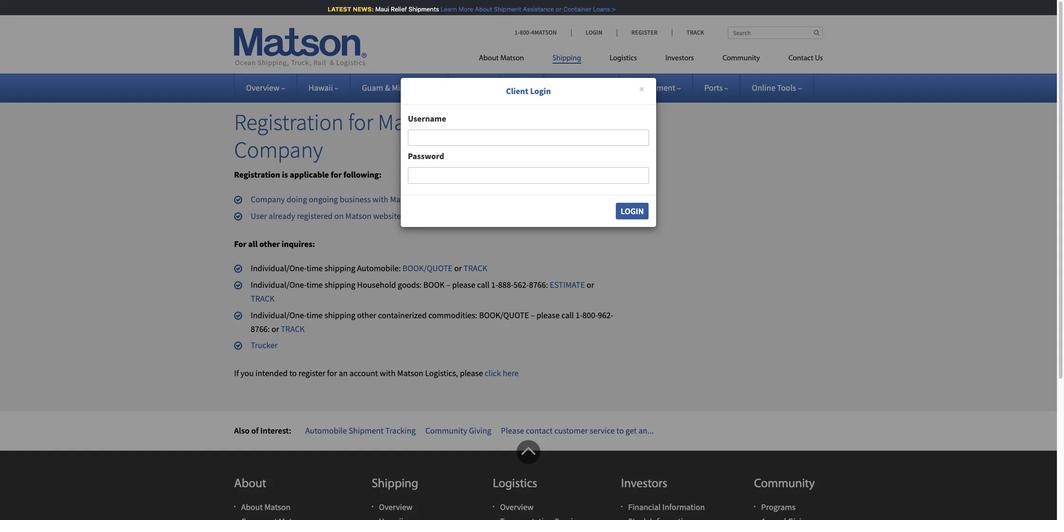 Task type: locate. For each thing, give the bounding box(es) containing it.
company inside registration for matson navigation company
[[234, 135, 323, 164]]

track
[[464, 263, 488, 274], [251, 293, 275, 304], [281, 323, 305, 334]]

for down guam
[[348, 108, 374, 136]]

1 horizontal spatial other
[[357, 310, 377, 321]]

with up "website"
[[373, 194, 389, 205]]

1 vertical spatial 8766:
[[251, 323, 270, 334]]

logistics inside logistics link
[[610, 55, 638, 62]]

1 horizontal spatial overview
[[379, 502, 413, 513]]

1 vertical spatial track link
[[251, 293, 275, 304]]

matson inside "link"
[[501, 55, 524, 62]]

1 horizontal spatial logistics
[[610, 55, 638, 62]]

or left container
[[552, 5, 558, 13]]

containerized
[[378, 310, 427, 321]]

other inside individual/one-time shipping other containerized commodities: book/quote – please call 1-800-962- 8766: or
[[357, 310, 377, 321]]

financial information
[[629, 502, 705, 513]]

0 horizontal spatial other
[[260, 238, 280, 249]]

individual/one- inside individual/one-time shipping household goods: book – please call 1-888-562-8766: estimate or track
[[251, 280, 307, 290]]

2 horizontal spatial overview link
[[500, 502, 534, 513]]

hawaii link
[[309, 82, 339, 93]]

0 horizontal spatial call
[[477, 280, 490, 290]]

2 vertical spatial track
[[281, 323, 305, 334]]

0 horizontal spatial to
[[290, 368, 297, 379]]

other right all
[[260, 238, 280, 249]]

–
[[447, 280, 451, 290], [531, 310, 535, 321]]

on
[[335, 210, 344, 221]]

or up trucker link
[[272, 323, 279, 334]]

0 vertical spatial registration
[[234, 108, 344, 136]]

0 horizontal spatial book/quote
[[403, 263, 453, 274]]

8766: left estimate
[[529, 280, 549, 290]]

0 horizontal spatial shipment
[[349, 425, 384, 436]]

0 vertical spatial shipping
[[553, 55, 582, 62]]

1 vertical spatial for
[[331, 169, 342, 180]]

1 horizontal spatial about matson
[[479, 55, 524, 62]]

tracking
[[386, 425, 416, 436]]

registration
[[234, 108, 344, 136], [234, 169, 280, 180]]

other down household
[[357, 310, 377, 321]]

0 vertical spatial company
[[234, 135, 323, 164]]

1- left the 962-
[[576, 310, 583, 321]]

search image
[[815, 29, 820, 36]]

0 horizontal spatial –
[[447, 280, 451, 290]]

1 vertical spatial to
[[617, 425, 624, 436]]

call left 888-
[[477, 280, 490, 290]]

0 horizontal spatial 1-
[[492, 280, 499, 290]]

shipping for automobile:
[[325, 263, 356, 274]]

about
[[471, 5, 488, 13], [479, 55, 499, 62], [234, 478, 267, 491], [241, 502, 263, 513]]

0 vertical spatial for
[[348, 108, 374, 136]]

1 horizontal spatial 8766:
[[529, 280, 549, 290]]

2 vertical spatial community
[[755, 478, 816, 491]]

1 vertical spatial other
[[357, 310, 377, 321]]

1 vertical spatial registration
[[234, 169, 280, 180]]

0 horizontal spatial login
[[531, 86, 551, 96]]

8766: up trucker link
[[251, 323, 270, 334]]

shipping link
[[539, 50, 596, 69]]

shipment left assistance
[[490, 5, 517, 13]]

1 vertical spatial call
[[562, 310, 574, 321]]

to
[[290, 368, 297, 379], [617, 425, 624, 436]]

800- down estimate 'link' on the right bottom of page
[[583, 310, 598, 321]]

community up programs link
[[755, 478, 816, 491]]

account
[[350, 368, 378, 379]]

800-
[[520, 29, 532, 37], [583, 310, 598, 321]]

if you intended to register for an account with matson logistics, please click here
[[234, 368, 519, 379]]

here
[[503, 368, 519, 379]]

investors down track link
[[666, 55, 695, 62]]

please right book
[[453, 280, 476, 290]]

needing
[[403, 210, 432, 221]]

2 vertical spatial for
[[327, 368, 337, 379]]

shipping inside individual/one-time shipping other containerized commodities: book/quote – please call 1-800-962- 8766: or
[[325, 310, 356, 321]]

2 vertical spatial login
[[621, 206, 644, 217]]

call
[[477, 280, 490, 290], [562, 310, 574, 321]]

registration left is
[[234, 169, 280, 180]]

track link
[[464, 263, 488, 274], [251, 293, 275, 304], [281, 323, 305, 334]]

login button
[[616, 202, 650, 220]]

2 registration from the top
[[234, 169, 280, 180]]

2 horizontal spatial login
[[621, 206, 644, 217]]

4matson
[[532, 29, 557, 37]]

0 vertical spatial –
[[447, 280, 451, 290]]

1 horizontal spatial login
[[586, 29, 603, 37]]

with right account
[[380, 368, 396, 379]]

0 horizontal spatial 800-
[[520, 29, 532, 37]]

0 vertical spatial track link
[[464, 263, 488, 274]]

>
[[608, 5, 612, 13]]

1 horizontal spatial track link
[[281, 323, 305, 334]]

1 horizontal spatial shipping
[[553, 55, 582, 62]]

news:
[[349, 5, 370, 13]]

client
[[506, 86, 529, 96]]

1 individual/one- from the top
[[251, 263, 307, 274]]

to left the get
[[617, 425, 624, 436]]

0 horizontal spatial overview
[[246, 82, 280, 93]]

please left click
[[460, 368, 483, 379]]

or
[[552, 5, 558, 13], [455, 263, 462, 274], [587, 280, 595, 290], [272, 323, 279, 334]]

online tools
[[753, 82, 797, 93]]

individual/one-time shipping household goods: book – please call 1-888-562-8766: estimate or track
[[251, 280, 595, 304]]

book/quote down 888-
[[479, 310, 529, 321]]

1 vertical spatial book/quote
[[479, 310, 529, 321]]

call down estimate 'link' on the right bottom of page
[[562, 310, 574, 321]]

800- down learn more about shipment assistance or container loans > link
[[520, 29, 532, 37]]

2 horizontal spatial track link
[[464, 263, 488, 274]]

3 individual/one- from the top
[[251, 310, 307, 321]]

applicable
[[290, 169, 329, 180]]

community
[[723, 55, 761, 62], [426, 425, 468, 436], [755, 478, 816, 491]]

Search search field
[[729, 27, 824, 39]]

goods:
[[398, 280, 422, 290]]

time inside individual/one-time shipping other containerized commodities: book/quote – please call 1-800-962- 8766: or
[[307, 310, 323, 321]]

south pacific link
[[556, 82, 608, 93]]

registration for registration for matson navigation company
[[234, 108, 344, 136]]

0 vertical spatial individual/one-
[[251, 263, 307, 274]]

also of interest:
[[234, 425, 292, 436]]

0 vertical spatial 1-
[[515, 29, 520, 37]]

footer containing about
[[0, 440, 1058, 520]]

0 horizontal spatial track link
[[251, 293, 275, 304]]

2 vertical spatial individual/one-
[[251, 310, 307, 321]]

overview
[[246, 82, 280, 93], [379, 502, 413, 513], [500, 502, 534, 513]]

1 vertical spatial track
[[251, 293, 275, 304]]

0 vertical spatial 8766:
[[529, 280, 549, 290]]

website
[[373, 210, 401, 221]]

1 registration from the top
[[234, 108, 344, 136]]

time for automobile:
[[307, 263, 323, 274]]

shipping inside individual/one-time shipping household goods: book – please call 1-888-562-8766: estimate or track
[[325, 280, 356, 290]]

container
[[559, 5, 587, 13]]

track link for individual/one-time shipping automobile: book/quote or track
[[464, 263, 488, 274]]

None search field
[[729, 27, 824, 39]]

community up online
[[723, 55, 761, 62]]

1 time from the top
[[307, 263, 323, 274]]

0 vertical spatial to
[[290, 368, 297, 379]]

for
[[348, 108, 374, 136], [331, 169, 342, 180], [327, 368, 337, 379]]

call inside individual/one-time shipping other containerized commodities: book/quote – please call 1-800-962- 8766: or
[[562, 310, 574, 321]]

following:
[[344, 169, 382, 180]]

all
[[248, 238, 258, 249]]

2 horizontal spatial overview
[[500, 502, 534, 513]]

company up 'user'
[[251, 194, 285, 205]]

book/quote inside individual/one-time shipping other containerized commodities: book/quote – please call 1-800-962- 8766: or
[[479, 310, 529, 321]]

0 vertical spatial shipping
[[325, 263, 356, 274]]

time for other
[[307, 310, 323, 321]]

1 vertical spatial about matson link
[[241, 502, 291, 513]]

please down estimate 'link' on the right bottom of page
[[537, 310, 560, 321]]

0 vertical spatial about matson link
[[479, 50, 539, 69]]

overview for shipping
[[379, 502, 413, 513]]

1 horizontal spatial call
[[562, 310, 574, 321]]

0 vertical spatial 800-
[[520, 29, 532, 37]]

about matson
[[479, 55, 524, 62], [241, 502, 291, 513]]

inquires:
[[282, 238, 315, 249]]

logistics
[[610, 55, 638, 62], [493, 478, 538, 491]]

1 vertical spatial 1-
[[492, 280, 499, 290]]

2 shipping from the top
[[325, 280, 356, 290]]

client login
[[506, 86, 551, 96]]

1 vertical spatial community
[[426, 425, 468, 436]]

navigation
[[450, 108, 550, 136]]

hawaii
[[309, 82, 333, 93]]

1 vertical spatial about matson
[[241, 502, 291, 513]]

0 vertical spatial shipment
[[490, 5, 517, 13]]

community inside the community link
[[723, 55, 761, 62]]

1 vertical spatial shipping
[[325, 280, 356, 290]]

0 vertical spatial call
[[477, 280, 490, 290]]

footer
[[0, 440, 1058, 520]]

1 vertical spatial logistics
[[493, 478, 538, 491]]

book/quote
[[403, 263, 453, 274], [479, 310, 529, 321]]

is
[[282, 169, 288, 180]]

other
[[260, 238, 280, 249], [357, 310, 377, 321]]

investors inside top menu navigation
[[666, 55, 695, 62]]

0 horizontal spatial track
[[251, 293, 275, 304]]

2 time from the top
[[307, 280, 323, 290]]

1 vertical spatial shipping
[[372, 478, 419, 491]]

1-
[[515, 29, 520, 37], [492, 280, 499, 290], [576, 310, 583, 321]]

0 vertical spatial login
[[586, 29, 603, 37]]

2 vertical spatial track link
[[281, 323, 305, 334]]

shipment left tracking
[[349, 425, 384, 436]]

3 shipping from the top
[[325, 310, 356, 321]]

2 individual/one- from the top
[[251, 280, 307, 290]]

community left giving
[[426, 425, 468, 436]]

overview link for logistics
[[500, 502, 534, 513]]

company up is
[[234, 135, 323, 164]]

0 vertical spatial time
[[307, 263, 323, 274]]

0 vertical spatial community
[[723, 55, 761, 62]]

click here link
[[485, 368, 519, 379]]

or right the 'book/quote' link
[[455, 263, 462, 274]]

user already registered on matson website needing additional access link
[[251, 210, 495, 221]]

registration down hawaii
[[234, 108, 344, 136]]

1- inside individual/one-time shipping household goods: book – please call 1-888-562-8766: estimate or track
[[492, 280, 499, 290]]

guam & micronesia
[[362, 82, 431, 93]]

0 horizontal spatial 8766:
[[251, 323, 270, 334]]

0 vertical spatial other
[[260, 238, 280, 249]]

user already registered on matson website needing additional access
[[251, 210, 495, 221]]

logistics down "backtop" 'image'
[[493, 478, 538, 491]]

south pacific
[[556, 82, 602, 93]]

time inside individual/one-time shipping household goods: book – please call 1-888-562-8766: estimate or track
[[307, 280, 323, 290]]

0 horizontal spatial shipping
[[372, 478, 419, 491]]

0 vertical spatial with
[[373, 194, 389, 205]]

1 vertical spatial shipment
[[349, 425, 384, 436]]

0 vertical spatial please
[[453, 280, 476, 290]]

please inside individual/one-time shipping household goods: book – please call 1-888-562-8766: estimate or track
[[453, 280, 476, 290]]

1 vertical spatial please
[[537, 310, 560, 321]]

0 vertical spatial track
[[464, 263, 488, 274]]

please inside individual/one-time shipping other containerized commodities: book/quote – please call 1-800-962- 8766: or
[[537, 310, 560, 321]]

time
[[307, 263, 323, 274], [307, 280, 323, 290], [307, 310, 323, 321]]

1 horizontal spatial about matson link
[[479, 50, 539, 69]]

track link for individual/one-time shipping household goods: book – please call 1-888-562-8766: estimate or track
[[251, 293, 275, 304]]

track
[[687, 29, 705, 37]]

1 vertical spatial time
[[307, 280, 323, 290]]

1 vertical spatial investors
[[622, 478, 668, 491]]

2 vertical spatial 1-
[[576, 310, 583, 321]]

3 time from the top
[[307, 310, 323, 321]]

registration inside registration for matson navigation company
[[234, 108, 344, 136]]

1 horizontal spatial book/quote
[[479, 310, 529, 321]]

south
[[556, 82, 577, 93]]

alaska link
[[460, 82, 489, 93]]

online tools link
[[753, 82, 803, 93]]

1 horizontal spatial overview link
[[379, 502, 413, 513]]

for up 'company doing ongoing business with matson'
[[331, 169, 342, 180]]

login inside button
[[621, 206, 644, 217]]

latest
[[323, 5, 347, 13]]

1 horizontal spatial to
[[617, 425, 624, 436]]

of
[[251, 425, 259, 436]]

1 shipping from the top
[[325, 263, 356, 274]]

book/quote up book
[[403, 263, 453, 274]]

1- down learn more about shipment assistance or container loans > link
[[515, 29, 520, 37]]

logistics down register 'link'
[[610, 55, 638, 62]]

0 horizontal spatial logistics
[[493, 478, 538, 491]]

investors up financial
[[622, 478, 668, 491]]

1 horizontal spatial 800-
[[583, 310, 598, 321]]

2 vertical spatial time
[[307, 310, 323, 321]]

1 vertical spatial 800-
[[583, 310, 598, 321]]

1 vertical spatial login
[[531, 86, 551, 96]]

2 vertical spatial shipping
[[325, 310, 356, 321]]

0 vertical spatial investors
[[666, 55, 695, 62]]

household
[[357, 280, 396, 290]]

community link
[[709, 50, 775, 69]]

1- left 562-
[[492, 280, 499, 290]]

or inside individual/one-time shipping household goods: book – please call 1-888-562-8766: estimate or track
[[587, 280, 595, 290]]

1 horizontal spatial –
[[531, 310, 535, 321]]

overview link for shipping
[[379, 502, 413, 513]]

company doing ongoing business with matson link
[[251, 194, 416, 205]]

0 horizontal spatial about matson link
[[241, 502, 291, 513]]

book
[[424, 280, 445, 290]]

financial
[[629, 502, 661, 513]]

for left an
[[327, 368, 337, 379]]

1 vertical spatial –
[[531, 310, 535, 321]]

ports
[[705, 82, 724, 93]]

automobile:
[[357, 263, 401, 274]]

shipping
[[553, 55, 582, 62], [372, 478, 419, 491]]

or right estimate 'link' on the right bottom of page
[[587, 280, 595, 290]]

backtop image
[[517, 440, 541, 464]]

– inside individual/one-time shipping household goods: book – please call 1-888-562-8766: estimate or track
[[447, 280, 451, 290]]

0 vertical spatial logistics
[[610, 55, 638, 62]]

matson inside footer
[[265, 502, 291, 513]]

to left register
[[290, 368, 297, 379]]

2 horizontal spatial track
[[464, 263, 488, 274]]

1 horizontal spatial 1-
[[515, 29, 520, 37]]



Task type: vqa. For each thing, say whether or not it's contained in the screenshot.
Asia Link on the top of page The Alaska link
no



Task type: describe. For each thing, give the bounding box(es) containing it.
× button
[[640, 83, 645, 96]]

2 vertical spatial please
[[460, 368, 483, 379]]

micronesia
[[392, 82, 431, 93]]

click
[[485, 368, 501, 379]]

1 horizontal spatial track
[[281, 323, 305, 334]]

track link
[[672, 29, 705, 37]]

already
[[269, 210, 295, 221]]

government link
[[631, 82, 682, 93]]

get
[[626, 425, 637, 436]]

asia link
[[512, 82, 533, 93]]

business
[[340, 194, 371, 205]]

1 vertical spatial company
[[251, 194, 285, 205]]

800- inside individual/one-time shipping other containerized commodities: book/quote – please call 1-800-962- 8766: or
[[583, 310, 598, 321]]

programs
[[762, 502, 796, 513]]

government
[[631, 82, 676, 93]]

estimate
[[550, 280, 585, 290]]

ongoing
[[309, 194, 338, 205]]

intended
[[256, 368, 288, 379]]

also
[[234, 425, 250, 436]]

tools
[[778, 82, 797, 93]]

registration for registration is applicable for following:
[[234, 169, 280, 180]]

contact
[[789, 55, 814, 62]]

individual/one-time shipping automobile: book/quote or track
[[251, 263, 488, 274]]

0 vertical spatial book/quote
[[403, 263, 453, 274]]

automobile
[[306, 425, 347, 436]]

– inside individual/one-time shipping other containerized commodities: book/quote – please call 1-800-962- 8766: or
[[531, 310, 535, 321]]

access
[[472, 210, 495, 221]]

register
[[299, 368, 326, 379]]

guam & micronesia link
[[362, 82, 437, 93]]

about matson inside "link"
[[479, 55, 524, 62]]

for all other inquires:
[[234, 238, 315, 249]]

Password password field
[[408, 167, 650, 184]]

shipping for other
[[325, 310, 356, 321]]

please contact customer service to get an... link
[[501, 425, 654, 436]]

latest news: maui relief shipments learn more about shipment assistance or container loans >
[[323, 5, 612, 13]]

call inside individual/one-time shipping household goods: book – please call 1-888-562-8766: estimate or track
[[477, 280, 490, 290]]

562-
[[514, 280, 529, 290]]

time for household
[[307, 280, 323, 290]]

8766: inside individual/one-time shipping other containerized commodities: book/quote – please call 1-800-962- 8766: or
[[251, 323, 270, 334]]

estimate link
[[550, 280, 585, 290]]

individual/one- inside individual/one-time shipping other containerized commodities: book/quote – please call 1-800-962- 8766: or
[[251, 310, 307, 321]]

registered
[[297, 210, 333, 221]]

shipments
[[404, 5, 435, 13]]

logistics link
[[596, 50, 652, 69]]

or inside individual/one-time shipping other containerized commodities: book/quote – please call 1-800-962- 8766: or
[[272, 323, 279, 334]]

more
[[454, 5, 469, 13]]

register link
[[617, 29, 672, 37]]

registration for matson navigation company
[[234, 108, 550, 164]]

doing
[[287, 194, 307, 205]]

interest:
[[261, 425, 292, 436]]

community giving
[[426, 425, 492, 436]]

1 vertical spatial with
[[380, 368, 396, 379]]

1-800-4matson link
[[515, 29, 571, 37]]

please contact customer service to get an...
[[501, 425, 654, 436]]

register
[[632, 29, 658, 37]]

contact us
[[789, 55, 824, 62]]

trucker
[[251, 340, 278, 351]]

service
[[590, 425, 615, 436]]

online
[[753, 82, 776, 93]]

1- inside individual/one-time shipping other containerized commodities: book/quote – please call 1-800-962- 8766: or
[[576, 310, 583, 321]]

shipping for household
[[325, 280, 356, 290]]

asia
[[512, 82, 527, 93]]

loans
[[589, 5, 606, 13]]

relief
[[387, 5, 403, 13]]

login link
[[571, 29, 617, 37]]

blue matson logo with ocean, shipping, truck, rail and logistics written beneath it. image
[[234, 28, 367, 67]]

overview for logistics
[[500, 502, 534, 513]]

888-
[[499, 280, 514, 290]]

8766: inside individual/one-time shipping household goods: book – please call 1-888-562-8766: estimate or track
[[529, 280, 549, 290]]

login for login button
[[621, 206, 644, 217]]

0 horizontal spatial about matson
[[241, 502, 291, 513]]

0 horizontal spatial overview link
[[246, 82, 285, 93]]

registration is applicable for following:
[[234, 169, 382, 180]]

for inside registration for matson navigation company
[[348, 108, 374, 136]]

book/quote link
[[403, 263, 453, 274]]

contact
[[526, 425, 553, 436]]

login for login link at the top right of page
[[586, 29, 603, 37]]

giving
[[469, 425, 492, 436]]

1 horizontal spatial shipment
[[490, 5, 517, 13]]

top menu navigation
[[479, 50, 824, 69]]

about inside "link"
[[479, 55, 499, 62]]

an
[[339, 368, 348, 379]]

×
[[640, 83, 645, 96]]

programs link
[[762, 502, 796, 513]]

maui
[[371, 5, 385, 13]]

an...
[[639, 425, 654, 436]]

guam
[[362, 82, 384, 93]]

financial information link
[[629, 502, 705, 513]]

shipping inside shipping link
[[553, 55, 582, 62]]

learn more about shipment assistance or container loans > link
[[437, 5, 612, 13]]

logistics,
[[425, 368, 459, 379]]

commodities:
[[429, 310, 478, 321]]

Username text field
[[408, 129, 650, 146]]

track inside individual/one-time shipping household goods: book – please call 1-888-562-8766: estimate or track
[[251, 293, 275, 304]]

1-800-4matson
[[515, 29, 557, 37]]

for
[[234, 238, 247, 249]]

us
[[816, 55, 824, 62]]

company doing ongoing business with matson
[[251, 194, 416, 205]]

you
[[241, 368, 254, 379]]

pacific
[[579, 82, 602, 93]]

individual/one- for individual/one-time shipping automobile:
[[251, 263, 307, 274]]

962-
[[598, 310, 614, 321]]

information
[[663, 502, 705, 513]]

matson inside registration for matson navigation company
[[378, 108, 446, 136]]

automobile shipment tracking
[[306, 425, 416, 436]]

individual/one- for individual/one-time shipping household goods: book – please call 1-888-562-8766:
[[251, 280, 307, 290]]



